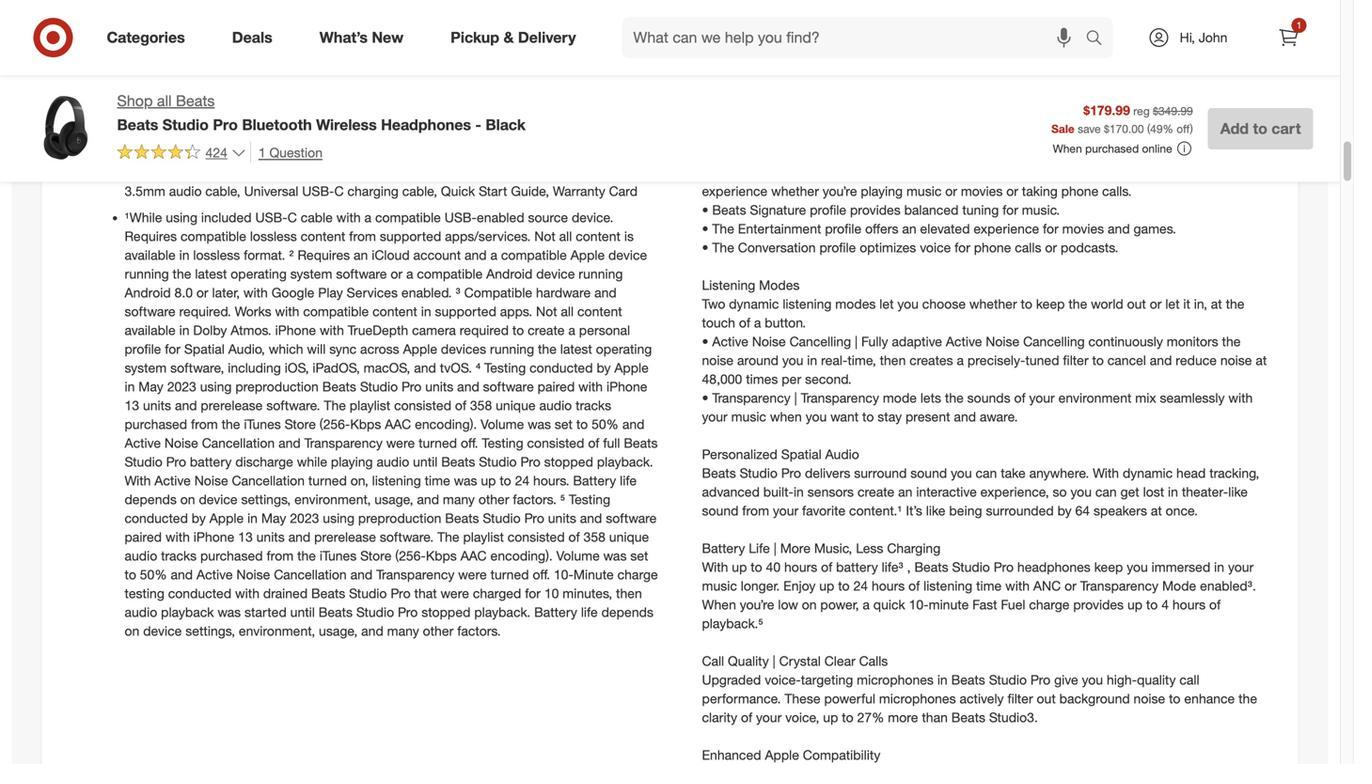 Task type: describe. For each thing, give the bounding box(es) containing it.
in down the profile
[[125, 379, 135, 395]]

filter
[[430, 29, 456, 45]]

2 horizontal spatial purchased
[[1085, 141, 1139, 156]]

0 vertical spatial not
[[534, 228, 556, 245]]

%
[[1163, 122, 1174, 136]]

- for voice-
[[241, 29, 246, 45]]

0 horizontal spatial 358
[[470, 397, 492, 414]]

1 horizontal spatial store
[[360, 548, 392, 564]]

0 horizontal spatial playlist
[[350, 397, 390, 414]]

0 vertical spatial 2023
[[167, 379, 196, 395]]

&
[[504, 28, 514, 47]]

1 cable, from the left
[[205, 183, 240, 200]]

noise
[[534, 29, 566, 45]]

charge
[[618, 567, 658, 583]]

in up 8.0
[[179, 247, 189, 263]]

extended
[[144, 138, 200, 154]]

0 vertical spatial noise
[[164, 435, 198, 452]]

2 vertical spatial were
[[441, 585, 469, 602]]

industry-
[[400, 119, 453, 136]]

with up sync
[[320, 322, 344, 339]]

pro left that
[[391, 585, 411, 602]]

audio up listening at the bottom of page
[[377, 454, 409, 470]]

0 vertical spatial depends
[[125, 491, 177, 508]]

was left up
[[454, 473, 477, 489]]

including
[[228, 360, 281, 376]]

shop
[[117, 92, 153, 110]]

pro left 'battery'
[[166, 454, 186, 470]]

pro down that
[[398, 604, 418, 621]]

that
[[414, 585, 437, 602]]

1 horizontal spatial software.
[[380, 529, 434, 546]]

personal
[[579, 322, 630, 339]]

0 horizontal spatial volume
[[481, 416, 524, 433]]

1 inside wirelessly connect to more devices with industry-leading wireless class 1 bluetooth® for extended range and fewer dropouts
[[588, 119, 595, 136]]

0 vertical spatial kbps
[[350, 416, 381, 433]]

content up truedepth
[[373, 303, 417, 320]]

compatible down source
[[501, 247, 567, 263]]

device up "hardware"
[[536, 266, 575, 282]]

with up works
[[243, 285, 268, 301]]

add to cart button
[[1208, 108, 1313, 149]]

content down device.
[[576, 228, 621, 245]]

1 vertical spatial aac
[[461, 548, 487, 564]]

2 horizontal spatial running
[[579, 266, 623, 282]]

0 horizontal spatial using
[[166, 209, 198, 226]]

range
[[203, 138, 237, 154]]

for left 10
[[525, 585, 541, 602]]

software up the profile
[[125, 303, 175, 320]]

units down ⁵
[[548, 510, 576, 527]]

search
[[1077, 30, 1123, 49]]

was up hours.
[[528, 416, 551, 433]]

with up started
[[235, 585, 260, 602]]

software down an
[[336, 266, 387, 282]]

beats right full
[[624, 435, 658, 452]]

audio up testing
[[125, 548, 157, 564]]

1 horizontal spatial may
[[261, 510, 286, 527]]

beats right started
[[319, 604, 353, 621]]

control
[[345, 74, 386, 90]]

units down software,
[[143, 397, 171, 414]]

0 vertical spatial factors.
[[513, 491, 557, 508]]

atmos.
[[231, 322, 272, 339]]

bluetooth®
[[599, 119, 658, 136]]

1 horizontal spatial other
[[479, 491, 509, 508]]

1 vertical spatial until
[[290, 604, 315, 621]]

1 vertical spatial lossless
[[193, 247, 240, 263]]

pro up 24
[[521, 454, 541, 470]]

take
[[282, 74, 308, 90]]

wireless for headphones,
[[359, 164, 409, 181]]

beats down ipados,
[[322, 379, 356, 395]]

1 vertical spatial using
[[200, 379, 232, 395]]

is
[[624, 228, 634, 245]]

call
[[125, 48, 145, 64]]

a down charging
[[364, 209, 372, 226]]

the down create
[[538, 341, 557, 358]]

was left started
[[218, 604, 241, 621]]

0 horizontal spatial or
[[196, 285, 208, 301]]

device down is on the left top
[[609, 247, 647, 263]]

required.
[[179, 303, 231, 320]]

⁴
[[476, 360, 481, 376]]

what's
[[320, 28, 368, 47]]

more
[[289, 119, 320, 136]]

tvos.
[[440, 360, 472, 376]]

audio down testing
[[125, 604, 157, 621]]

google
[[272, 285, 314, 301]]

0 vertical spatial android
[[486, 266, 533, 282]]

compatible down the play
[[303, 303, 369, 320]]

woven
[[492, 164, 532, 181]]

enabled.
[[401, 285, 452, 301]]

hi,
[[1180, 29, 1195, 46]]

for inside wirelessly connect to more devices with industry-leading wireless class 1 bluetooth® for extended range and fewer dropouts
[[125, 138, 140, 154]]

0 vertical spatial on
[[180, 491, 195, 508]]

2 horizontal spatial turned
[[491, 567, 529, 583]]

sale
[[1052, 122, 1075, 136]]

1 vertical spatial playlist
[[463, 529, 504, 546]]

black
[[486, 116, 526, 134]]

0 horizontal spatial usb-
[[255, 209, 288, 226]]

pro down 24
[[524, 510, 544, 527]]

loud and clear - voice-targeting mics precisely filter background noise for crisp, clear call performance
[[125, 29, 653, 64]]

)
[[1190, 122, 1193, 136]]

apple down device.
[[571, 247, 605, 263]]

categories
[[107, 28, 185, 47]]

0 vertical spatial by
[[597, 360, 611, 376]]

music,
[[419, 74, 457, 90]]

battery
[[190, 454, 232, 470]]

0 vertical spatial of
[[455, 397, 466, 414]]

content down cable
[[301, 228, 345, 245]]

account
[[413, 247, 461, 263]]

compatible up ³
[[417, 266, 483, 282]]

¹while using included usb-c cable with a compatible usb-enabled source device. requires compatible lossless content from supported apps/services. not all content is available in lossless format. ² requires an icloud account and a compatible apple device running the latest operating system software or a compatible android device running android 8.0 or later, with google play services enabled. ³ compatible hardware and software required. works with compatible content in supported apps. not all content available in dolby atmos. iphone with truedepth camera required to create a personal profile for spatial audio, which will sync across apple devices running the latest operating system software, including ios, ipados, macos, and tvos. ⁴ testing conducted by apple in may 2023 using preproduction beats studio pro units and software paired with iphone 13 units and prerelease software. the playlist consisted of 358 unique audio tracks purchased from the itunes store (256-kbps aac encoding). volume was set to 50% and active noise cancellation and transparency were turned off. testing consisted of full beats studio pro battery discharge while playing audio until beats studio pro stopped playback. with active noise cancellation turned on, listening time was up to 24 hours. battery life depends on device settings, environment, usage, and many other factors. ⁵ testing conducted by apple in may 2023 using preproduction beats studio pro units and software paired with iphone 13 units and prerelease software. the playlist consisted of 358 unique audio tracks purchased from the itunes store (256-kbps aac encoding). volume was set to 50% and active noise cancellation and transparency were turned off. 10-minute charge testing conducted with drained beats studio pro that were charged for 10 minutes, then audio playback was started until beats studio pro stopped playback. battery life depends on device settings, environment, usage, and many other factors.
[[125, 209, 658, 640]]

2 vertical spatial cancellation
[[274, 567, 347, 583]]

1 vertical spatial android
[[125, 285, 171, 301]]

1 horizontal spatial depends
[[602, 604, 654, 621]]

0 horizontal spatial preproduction
[[235, 379, 319, 395]]

2 horizontal spatial from
[[349, 228, 376, 245]]

profile
[[125, 341, 161, 358]]

0 horizontal spatial (256-
[[320, 416, 350, 433]]

pickup
[[451, 28, 499, 47]]

2 horizontal spatial iphone
[[607, 379, 647, 395]]

1 horizontal spatial the
[[437, 529, 459, 546]]

deals
[[232, 28, 273, 47]]

beats down 'device'
[[176, 92, 215, 110]]

0 vertical spatial itunes
[[244, 416, 281, 433]]

deals link
[[216, 17, 296, 58]]

device down playback
[[143, 623, 182, 640]]

¹while
[[125, 209, 162, 226]]

testing
[[125, 585, 164, 602]]

1 vertical spatial environment,
[[239, 623, 315, 640]]

compatible down included
[[181, 228, 246, 245]]

0 vertical spatial were
[[386, 435, 415, 452]]

pro inside what's in the box: beats studio pro wireless headphones, woven carrying case, 3.5mm audio cable, universal usb-c charging cable, quick start guide, warranty card
[[335, 164, 355, 181]]

icloud
[[372, 247, 410, 263]]

leading
[[453, 119, 496, 136]]

0 horizontal spatial operating
[[231, 266, 287, 282]]

1 link
[[1268, 17, 1310, 58]]

apple down the personal
[[614, 360, 649, 376]]

2 vertical spatial purchased
[[200, 548, 263, 564]]

1 vertical spatial preproduction
[[358, 510, 441, 527]]

1 vertical spatial life
[[581, 604, 598, 621]]

- for take
[[273, 74, 278, 90]]

with right cable
[[336, 209, 361, 226]]

devices inside wirelessly connect to more devices with industry-leading wireless class 1 bluetooth® for extended range and fewer dropouts
[[323, 119, 369, 136]]

to inside wirelessly connect to more devices with industry-leading wireless class 1 bluetooth® for extended range and fewer dropouts
[[274, 119, 286, 136]]

software up "charge"
[[606, 510, 657, 527]]

0 vertical spatial usage,
[[375, 491, 413, 508]]

audio,
[[228, 341, 265, 358]]

off
[[1177, 122, 1190, 136]]

2 vertical spatial from
[[267, 548, 294, 564]]

units up drained
[[256, 529, 285, 546]]

1 vertical spatial active
[[155, 473, 191, 489]]

shop all beats beats studio pro bluetooth wireless headphones - black
[[117, 92, 526, 134]]

0 vertical spatial aac
[[385, 416, 411, 433]]

170.00
[[1110, 122, 1144, 136]]

charging
[[348, 183, 399, 200]]

started
[[245, 604, 287, 621]]

ear
[[196, 93, 215, 109]]

0 vertical spatial lossless
[[250, 228, 297, 245]]

1 vertical spatial of
[[588, 435, 600, 452]]

units down tvos.
[[425, 379, 454, 395]]

c inside ¹while using included usb-c cable with a compatible usb-enabled source device. requires compatible lossless content from supported apps/services. not all content is available in lossless format. ² requires an icloud account and a compatible apple device running the latest operating system software or a compatible android device running android 8.0 or later, with google play services enabled. ³ compatible hardware and software required. works with compatible content in supported apps. not all content available in dolby atmos. iphone with truedepth camera required to create a personal profile for spatial audio, which will sync across apple devices running the latest operating system software, including ios, ipados, macos, and tvos. ⁴ testing conducted by apple in may 2023 using preproduction beats studio pro units and software paired with iphone 13 units and prerelease software. the playlist consisted of 358 unique audio tracks purchased from the itunes store (256-kbps aac encoding). volume was set to 50% and active noise cancellation and transparency were turned off. testing consisted of full beats studio pro battery discharge while playing audio until beats studio pro stopped playback. with active noise cancellation turned on, listening time was up to 24 hours. battery life depends on device settings, environment, usage, and many other factors. ⁵ testing conducted by apple in may 2023 using preproduction beats studio pro units and software paired with iphone 13 units and prerelease software. the playlist consisted of 358 unique audio tracks purchased from the itunes store (256-kbps aac encoding). volume was set to 50% and active noise cancellation and transparency were turned off. 10-minute charge testing conducted with drained beats studio pro that were charged for 10 minutes, then audio playback was started until beats studio pro stopped playback. battery life depends on device settings, environment, usage, and many other factors.
[[288, 209, 297, 226]]

1 vertical spatial were
[[458, 567, 487, 583]]

0 vertical spatial many
[[443, 491, 475, 508]]

0 horizontal spatial on
[[125, 623, 139, 640]]

2 available from the top
[[125, 322, 176, 339]]

a down apps/services.
[[490, 247, 498, 263]]

0 vertical spatial stopped
[[544, 454, 593, 470]]

charged
[[473, 585, 521, 602]]

search button
[[1077, 17, 1123, 62]]

devices inside ¹while using included usb-c cable with a compatible usb-enabled source device. requires compatible lossless content from supported apps/services. not all content is available in lossless format. ² requires an icloud account and a compatible apple device running the latest operating system software or a compatible android device running android 8.0 or later, with google play services enabled. ³ compatible hardware and software required. works with compatible content in supported apps. not all content available in dolby atmos. iphone with truedepth camera required to create a personal profile for spatial audio, which will sync across apple devices running the latest operating system software, including ios, ipados, macos, and tvos. ⁴ testing conducted by apple in may 2023 using preproduction beats studio pro units and software paired with iphone 13 units and prerelease software. the playlist consisted of 358 unique audio tracks purchased from the itunes store (256-kbps aac encoding). volume was set to 50% and active noise cancellation and transparency were turned off. testing consisted of full beats studio pro battery discharge while playing audio until beats studio pro stopped playback. with active noise cancellation turned on, listening time was up to 24 hours. battery life depends on device settings, environment, usage, and many other factors. ⁵ testing conducted by apple in may 2023 using preproduction beats studio pro units and software paired with iphone 13 units and prerelease software. the playlist consisted of 358 unique audio tracks purchased from the itunes store (256-kbps aac encoding). volume was set to 50% and active noise cancellation and transparency were turned off. 10-minute charge testing conducted with drained beats studio pro that were charged for 10 minutes, then audio playback was started until beats studio pro stopped playback. battery life depends on device settings, environment, usage, and many other factors.
[[441, 341, 486, 358]]

0 vertical spatial 50%
[[592, 416, 619, 433]]

sync
[[329, 341, 357, 358]]

to inside add to cart button
[[1253, 119, 1268, 138]]

1 horizontal spatial settings,
[[241, 491, 291, 508]]

2 horizontal spatial usb-
[[445, 209, 477, 226]]

0 horizontal spatial factors.
[[457, 623, 501, 640]]

1 vertical spatial supported
[[435, 303, 496, 320]]

1 horizontal spatial unique
[[609, 529, 649, 546]]

pro inside shop all beats beats studio pro bluetooth wireless headphones - black
[[213, 116, 238, 134]]

later,
[[212, 285, 240, 301]]

was up minute
[[603, 548, 627, 564]]

1 vertical spatial by
[[192, 510, 206, 527]]

wirelessly
[[125, 119, 203, 136]]

audio inside what's in the box: beats studio pro wireless headphones, woven carrying case, 3.5mm audio cable, universal usb-c charging cable, quick start guide, warranty card
[[169, 183, 202, 200]]

what's new link
[[304, 17, 427, 58]]

apple down camera
[[403, 341, 437, 358]]

beats right drained
[[311, 585, 345, 602]]

activate
[[486, 74, 532, 90]]

beats up time
[[441, 454, 475, 470]]

1 vertical spatial (256-
[[395, 548, 426, 564]]

1 horizontal spatial operating
[[596, 341, 652, 358]]

with down google
[[275, 303, 299, 320]]

1 vertical spatial transparency
[[376, 567, 455, 583]]

What can we help you find? suggestions appear below search field
[[622, 17, 1090, 58]]

hardware
[[536, 285, 591, 301]]

with down the personal
[[579, 379, 603, 395]]

0 horizontal spatial off.
[[461, 435, 478, 452]]

performance
[[148, 48, 224, 64]]

2 vertical spatial testing
[[569, 491, 610, 508]]

multi-
[[609, 74, 642, 90]]

0 vertical spatial software.
[[266, 397, 320, 414]]

- inside shop all beats beats studio pro bluetooth wireless headphones - black
[[475, 116, 481, 134]]

in down discharge
[[247, 510, 258, 527]]

what's new
[[320, 28, 404, 47]]

included
[[201, 209, 252, 226]]

0 horizontal spatial from
[[191, 416, 218, 433]]

0 horizontal spatial turned
[[308, 473, 347, 489]]

save
[[1078, 122, 1101, 136]]

what's in the box: beats studio pro wireless headphones, woven carrying case, 3.5mm audio cable, universal usb-c charging cable, quick start guide, warranty card
[[125, 164, 638, 200]]

0 vertical spatial supported
[[380, 228, 441, 245]]

wirelessly connect to more devices with industry-leading wireless class 1 bluetooth® for extended range and fewer dropouts
[[125, 119, 658, 154]]

0 vertical spatial paired
[[538, 379, 575, 395]]

beats down time
[[445, 510, 479, 527]]

1 vertical spatial all
[[559, 228, 572, 245]]

0 vertical spatial transparency
[[304, 435, 383, 452]]

software down the required
[[483, 379, 534, 395]]

content up the personal
[[577, 303, 622, 320]]

1 horizontal spatial turned
[[419, 435, 457, 452]]

0 vertical spatial system
[[290, 266, 332, 282]]

1 vertical spatial purchased
[[125, 416, 187, 433]]

listening
[[372, 473, 421, 489]]

delivery
[[518, 28, 576, 47]]

on device controls - take calls, control your music, and activate siri with the multi- function on-ear controls
[[125, 74, 642, 109]]

loud
[[125, 29, 160, 45]]

camera
[[412, 322, 456, 339]]

2 vertical spatial conducted
[[168, 585, 232, 602]]

beats inside what's in the box: beats studio pro wireless headphones, woven carrying case, 3.5mm audio cable, universal usb-c charging cable, quick start guide, warranty card
[[256, 164, 290, 181]]

the inside on device controls - take calls, control your music, and activate siri with the multi- function on-ear controls
[[586, 74, 605, 90]]

ios,
[[285, 360, 309, 376]]



Task type: locate. For each thing, give the bounding box(es) containing it.
tracks up full
[[576, 397, 611, 414]]

0 vertical spatial 358
[[470, 397, 492, 414]]

0 horizontal spatial tracks
[[161, 548, 197, 564]]

using down on,
[[323, 510, 355, 527]]

purchased down $
[[1085, 141, 1139, 156]]

1 horizontal spatial system
[[290, 266, 332, 282]]

audio up hours.
[[539, 397, 572, 414]]

by down 'battery'
[[192, 510, 206, 527]]

1 for 1
[[1297, 19, 1302, 31]]

2023 down while on the left bottom
[[290, 510, 319, 527]]

up
[[481, 473, 496, 489]]

1 horizontal spatial 50%
[[592, 416, 619, 433]]

settings, down playback
[[186, 623, 235, 640]]

volume
[[481, 416, 524, 433], [556, 548, 600, 564]]

0 horizontal spatial latest
[[195, 266, 227, 282]]

1 vertical spatial iphone
[[607, 379, 647, 395]]

0 horizontal spatial playback.
[[474, 604, 531, 621]]

1 vertical spatial latest
[[560, 341, 592, 358]]

depends
[[125, 491, 177, 508], [602, 604, 654, 621]]

carrying
[[535, 164, 583, 181]]

studio
[[163, 116, 209, 134], [294, 164, 332, 181], [360, 379, 398, 395], [125, 454, 163, 470], [479, 454, 517, 470], [483, 510, 521, 527], [349, 585, 387, 602], [356, 604, 394, 621]]

50% up testing
[[140, 567, 167, 583]]

0 horizontal spatial 2023
[[167, 379, 196, 395]]

in
[[177, 164, 190, 181]]

bluetooth
[[242, 116, 312, 134]]

pro up range
[[213, 116, 238, 134]]

system down the profile
[[125, 360, 167, 376]]

0 vertical spatial the
[[324, 397, 346, 414]]

1 horizontal spatial aac
[[461, 548, 487, 564]]

usb- inside what's in the box: beats studio pro wireless headphones, woven carrying case, 3.5mm audio cable, universal usb-c charging cable, quick start guide, warranty card
[[302, 183, 334, 200]]

on,
[[351, 473, 368, 489]]

purchased
[[1085, 141, 1139, 156], [125, 416, 187, 433], [200, 548, 263, 564]]

0 vertical spatial all
[[157, 92, 172, 110]]

- inside on device controls - take calls, control your music, and activate siri with the multi- function on-ear controls
[[273, 74, 278, 90]]

0 vertical spatial set
[[555, 416, 573, 433]]

wireless for headphones
[[316, 116, 377, 134]]

which
[[269, 341, 303, 358]]

1 vertical spatial may
[[261, 510, 286, 527]]

compatible up icloud
[[375, 209, 441, 226]]

minutes,
[[563, 585, 612, 602]]

1 horizontal spatial kbps
[[426, 548, 457, 564]]

truedepth
[[348, 322, 408, 339]]

1 horizontal spatial devices
[[441, 341, 486, 358]]

john
[[1199, 29, 1228, 46]]

image of beats studio pro bluetooth wireless headphones - black image
[[27, 90, 102, 166]]

1 question link
[[250, 142, 323, 163]]

1 vertical spatial conducted
[[125, 510, 188, 527]]

playing
[[331, 454, 373, 470]]

1 vertical spatial depends
[[602, 604, 654, 621]]

0 horizontal spatial iphone
[[194, 529, 234, 546]]

the up 'battery'
[[222, 416, 240, 433]]

pickup & delivery
[[451, 28, 576, 47]]

pickup & delivery link
[[435, 17, 600, 58]]

prerelease down 'including'
[[201, 397, 263, 414]]

siri
[[536, 74, 555, 90]]

stopped up hours.
[[544, 454, 593, 470]]

voice-
[[250, 29, 287, 45]]

connect
[[207, 119, 270, 136]]

1 vertical spatial 1
[[588, 119, 595, 136]]

consisted down ⁵
[[508, 529, 565, 546]]

$179.99 reg $349.99 sale save $ 170.00 ( 49 % off )
[[1052, 102, 1193, 136]]

0 horizontal spatial may
[[139, 379, 163, 395]]

all inside shop all beats beats studio pro bluetooth wireless headphones - black
[[157, 92, 172, 110]]

²
[[289, 247, 294, 263]]

running up "hardware"
[[579, 266, 623, 282]]

1 vertical spatial store
[[360, 548, 392, 564]]

itunes down on,
[[320, 548, 357, 564]]

1 horizontal spatial encoding).
[[491, 548, 553, 564]]

environment, down started
[[239, 623, 315, 640]]

universal
[[244, 183, 299, 200]]

software
[[336, 266, 387, 282], [125, 303, 175, 320], [483, 379, 534, 395], [606, 510, 657, 527]]

for right noise at the left top of page
[[569, 29, 585, 45]]

1 vertical spatial or
[[196, 285, 208, 301]]

headphones
[[381, 116, 471, 134]]

what's
[[125, 164, 173, 181]]

unique
[[496, 397, 536, 414], [609, 529, 649, 546]]

with
[[125, 473, 151, 489]]

environment, down on,
[[294, 491, 371, 508]]

kbps
[[350, 416, 381, 433], [426, 548, 457, 564]]

0 horizontal spatial paired
[[125, 529, 162, 546]]

new
[[372, 28, 404, 47]]

device down 'battery'
[[199, 491, 238, 508]]

beats down shop at the top
[[117, 116, 158, 134]]

ipados,
[[313, 360, 360, 376]]

playlist
[[350, 397, 390, 414], [463, 529, 504, 546]]

will
[[307, 341, 326, 358]]

1 vertical spatial cancellation
[[232, 473, 305, 489]]

wireless inside shop all beats beats studio pro bluetooth wireless headphones - black
[[316, 116, 377, 134]]

on down testing
[[125, 623, 139, 640]]

0 horizontal spatial 50%
[[140, 567, 167, 583]]

itunes up discharge
[[244, 416, 281, 433]]

1 vertical spatial volume
[[556, 548, 600, 564]]

1 vertical spatial noise
[[194, 473, 228, 489]]

turned down while on the left bottom
[[308, 473, 347, 489]]

1 for 1 question
[[259, 144, 266, 161]]

1 available from the top
[[125, 247, 176, 263]]

1 vertical spatial the
[[437, 529, 459, 546]]

1 question
[[259, 144, 323, 161]]

from
[[349, 228, 376, 245], [191, 416, 218, 433], [267, 548, 294, 564]]

class
[[551, 119, 584, 136]]

transparency
[[304, 435, 383, 452], [376, 567, 455, 583]]

supported down ³
[[435, 303, 496, 320]]

studio inside what's in the box: beats studio pro wireless headphones, woven carrying case, 3.5mm audio cable, universal usb-c charging cable, quick start guide, warranty card
[[294, 164, 332, 181]]

not
[[534, 228, 556, 245], [536, 303, 557, 320]]

studio inside shop all beats beats studio pro bluetooth wireless headphones - black
[[163, 116, 209, 134]]

controls
[[218, 93, 266, 109]]

0 horizontal spatial software.
[[266, 397, 320, 414]]

aac up charged
[[461, 548, 487, 564]]

add
[[1220, 119, 1249, 138]]

online
[[1142, 141, 1172, 156]]

1 horizontal spatial volume
[[556, 548, 600, 564]]

1 vertical spatial factors.
[[457, 623, 501, 640]]

drained
[[263, 585, 308, 602]]

wireless
[[316, 116, 377, 134], [359, 164, 409, 181]]

with inside on device controls - take calls, control your music, and activate siri with the multi- function on-ear controls
[[558, 74, 583, 90]]

2 cable, from the left
[[402, 183, 437, 200]]

and inside on device controls - take calls, control your music, and activate siri with the multi- function on-ear controls
[[460, 74, 483, 90]]

0 vertical spatial operating
[[231, 266, 287, 282]]

in left dolby
[[179, 322, 189, 339]]

devices up dropouts
[[323, 119, 369, 136]]

0 horizontal spatial other
[[423, 623, 454, 640]]

0 vertical spatial battery
[[573, 473, 616, 489]]

1 vertical spatial playback.
[[474, 604, 531, 621]]

turned
[[419, 435, 457, 452], [308, 473, 347, 489], [491, 567, 529, 583]]

1 horizontal spatial by
[[597, 360, 611, 376]]

1 horizontal spatial of
[[569, 529, 580, 546]]

cable,
[[205, 183, 240, 200], [402, 183, 437, 200]]

all down "hardware"
[[561, 303, 574, 320]]

with up playback
[[166, 529, 190, 546]]

424 link
[[117, 142, 246, 165]]

1 left fewer on the left
[[259, 144, 266, 161]]

stopped down that
[[422, 604, 471, 621]]

0 vertical spatial latest
[[195, 266, 227, 282]]

0 vertical spatial devices
[[323, 119, 369, 136]]

0 vertical spatial or
[[391, 266, 403, 282]]

running down ¹while
[[125, 266, 169, 282]]

required
[[460, 322, 509, 339]]

set up "charge"
[[630, 548, 648, 564]]

the
[[324, 397, 346, 414], [437, 529, 459, 546]]

in
[[179, 247, 189, 263], [421, 303, 431, 320], [179, 322, 189, 339], [125, 379, 135, 395], [247, 510, 258, 527]]

with inside wirelessly connect to more devices with industry-leading wireless class 1 bluetooth® for extended range and fewer dropouts
[[372, 119, 397, 136]]

0 vertical spatial life
[[620, 473, 637, 489]]

1 horizontal spatial c
[[334, 183, 344, 200]]

unique up "charge"
[[609, 529, 649, 546]]

1 inside "link"
[[259, 144, 266, 161]]

1 right john
[[1297, 19, 1302, 31]]

0 horizontal spatial c
[[288, 209, 297, 226]]

0 horizontal spatial running
[[125, 266, 169, 282]]

1 horizontal spatial prerelease
[[314, 529, 376, 546]]

when
[[1053, 141, 1082, 156]]

2 vertical spatial turned
[[491, 567, 529, 583]]

the up 8.0
[[173, 266, 191, 282]]

fewer
[[266, 138, 298, 154]]

other
[[479, 491, 509, 508], [423, 623, 454, 640]]

0 vertical spatial preproduction
[[235, 379, 319, 395]]

1 horizontal spatial 358
[[584, 529, 606, 546]]

1 horizontal spatial paired
[[538, 379, 575, 395]]

in down enabled. at the top of page
[[421, 303, 431, 320]]

depends down 'then'
[[602, 604, 654, 621]]

1 vertical spatial available
[[125, 322, 176, 339]]

play
[[318, 285, 343, 301]]

0 horizontal spatial requires
[[125, 228, 177, 245]]

headphones,
[[412, 164, 489, 181]]

and inside wirelessly connect to more devices with industry-leading wireless class 1 bluetooth® for extended range and fewer dropouts
[[240, 138, 262, 154]]

software. down listening at the bottom of page
[[380, 529, 434, 546]]

⁵
[[560, 491, 565, 508]]

consisted
[[394, 397, 451, 414], [527, 435, 584, 452], [508, 529, 565, 546]]

1 vertical spatial 13
[[238, 529, 253, 546]]

devices
[[323, 119, 369, 136], [441, 341, 486, 358]]

factors. down 24
[[513, 491, 557, 508]]

lossless
[[250, 228, 297, 245], [193, 247, 240, 263]]

1 horizontal spatial requires
[[298, 247, 350, 263]]

0 horizontal spatial depends
[[125, 491, 177, 508]]

purchased up with
[[125, 416, 187, 433]]

0 vertical spatial playlist
[[350, 397, 390, 414]]

enabled
[[477, 209, 524, 226]]

consisted down tvos.
[[394, 397, 451, 414]]

1 horizontal spatial cable,
[[402, 183, 437, 200]]

apple down 'battery'
[[209, 510, 244, 527]]

discharge
[[235, 454, 293, 470]]

1 horizontal spatial off.
[[533, 567, 550, 583]]

conducted
[[530, 360, 593, 376], [125, 510, 188, 527], [168, 585, 232, 602]]

the up drained
[[297, 548, 316, 564]]

0 vertical spatial from
[[349, 228, 376, 245]]

by
[[597, 360, 611, 376], [192, 510, 206, 527]]

spatial
[[184, 341, 225, 358]]

when purchased online
[[1053, 141, 1172, 156]]

with down on device controls - take calls, control your music, and activate siri with the multi- function on-ear controls
[[372, 119, 397, 136]]

2 vertical spatial active
[[197, 567, 233, 583]]

0 vertical spatial encoding).
[[415, 416, 477, 433]]

a up enabled. at the top of page
[[406, 266, 413, 282]]

1 vertical spatial encoding).
[[491, 548, 553, 564]]

iphone down 'battery'
[[194, 529, 234, 546]]

reg
[[1133, 104, 1150, 118]]

wireless inside what's in the box: beats studio pro wireless headphones, woven carrying case, 3.5mm audio cable, universal usb-c charging cable, quick start guide, warranty card
[[359, 164, 409, 181]]

volume up up
[[481, 416, 524, 433]]

devices up tvos.
[[441, 341, 486, 358]]

for inside loud and clear - voice-targeting mics precisely filter background noise for crisp, clear call performance
[[569, 29, 585, 45]]

across
[[360, 341, 399, 358]]

off. up 10
[[533, 567, 550, 583]]

playlist down up
[[463, 529, 504, 546]]

0 horizontal spatial 13
[[125, 397, 139, 414]]

1 vertical spatial off.
[[533, 567, 550, 583]]

factors. down charged
[[457, 623, 501, 640]]

50% up full
[[592, 416, 619, 433]]

aac up listening at the bottom of page
[[385, 416, 411, 433]]

controls
[[198, 74, 269, 90]]

c inside what's in the box: beats studio pro wireless headphones, woven carrying case, 3.5mm audio cable, universal usb-c charging cable, quick start guide, warranty card
[[334, 183, 344, 200]]

0 horizontal spatial itunes
[[244, 416, 281, 433]]

1 vertical spatial tracks
[[161, 548, 197, 564]]

0 vertical spatial may
[[139, 379, 163, 395]]

not down source
[[534, 228, 556, 245]]

audio
[[169, 183, 202, 200], [539, 397, 572, 414], [377, 454, 409, 470], [125, 548, 157, 564], [125, 604, 157, 621]]

1 vertical spatial testing
[[482, 435, 524, 452]]

android up compatible
[[486, 266, 533, 282]]

requires down ¹while
[[125, 228, 177, 245]]

settings, down discharge
[[241, 491, 291, 508]]

1 vertical spatial not
[[536, 303, 557, 320]]

1 vertical spatial on
[[125, 623, 139, 640]]

may down discharge
[[261, 510, 286, 527]]

0 horizontal spatial until
[[290, 604, 315, 621]]

8.0
[[174, 285, 193, 301]]

using right ¹while
[[166, 209, 198, 226]]

49
[[1150, 122, 1163, 136]]

turned up time
[[419, 435, 457, 452]]

software.
[[266, 397, 320, 414], [380, 529, 434, 546]]

10-
[[554, 567, 574, 583]]

a right create
[[568, 322, 575, 339]]

1 horizontal spatial itunes
[[320, 548, 357, 564]]

battery
[[573, 473, 616, 489], [534, 604, 577, 621]]

android left 8.0
[[125, 285, 171, 301]]

were up listening at the bottom of page
[[386, 435, 415, 452]]

preproduction down the 'ios,'
[[235, 379, 319, 395]]

set up hours.
[[555, 416, 573, 433]]

0 vertical spatial c
[[334, 183, 344, 200]]

all down 'device'
[[157, 92, 172, 110]]

with right siri
[[558, 74, 583, 90]]

your
[[389, 74, 415, 90]]

volume up 10-
[[556, 548, 600, 564]]

1 vertical spatial stopped
[[422, 604, 471, 621]]

works
[[235, 303, 271, 320]]

hi, john
[[1180, 29, 1228, 46]]

c left cable
[[288, 209, 297, 226]]

dropouts
[[302, 138, 355, 154]]

cable, down box:
[[205, 183, 240, 200]]

13
[[125, 397, 139, 414], [238, 529, 253, 546]]

cancellation down discharge
[[232, 473, 305, 489]]

conducted up playback
[[168, 585, 232, 602]]

and
[[460, 74, 483, 90], [240, 138, 262, 154], [465, 247, 487, 263], [594, 285, 617, 301], [414, 360, 436, 376], [457, 379, 479, 395], [175, 397, 197, 414], [622, 416, 645, 433], [278, 435, 301, 452], [417, 491, 439, 508], [580, 510, 602, 527], [288, 529, 311, 546], [171, 567, 193, 583], [350, 567, 373, 583], [361, 623, 384, 640]]

life down minutes,
[[581, 604, 598, 621]]

1 vertical spatial -
[[273, 74, 278, 90]]

mics
[[343, 29, 370, 45]]

1 horizontal spatial usb-
[[302, 183, 334, 200]]

1 horizontal spatial 13
[[238, 529, 253, 546]]

from up 'battery'
[[191, 416, 218, 433]]

1 horizontal spatial life
[[620, 473, 637, 489]]

1 horizontal spatial running
[[490, 341, 534, 358]]

create
[[528, 322, 565, 339]]

13 down the profile
[[125, 397, 139, 414]]

warranty
[[553, 183, 605, 200]]

playback. down full
[[597, 454, 653, 470]]

for right the profile
[[165, 341, 181, 358]]

0 vertical spatial store
[[285, 416, 316, 433]]

0 vertical spatial 1
[[1297, 19, 1302, 31]]

testing up up
[[482, 435, 524, 452]]

was
[[528, 416, 551, 433], [454, 473, 477, 489], [603, 548, 627, 564], [218, 604, 241, 621]]

pro down macos,
[[402, 379, 422, 395]]

1 horizontal spatial -
[[273, 74, 278, 90]]

- inside loud and clear - voice-targeting mics precisely filter background noise for crisp, clear call performance
[[241, 29, 246, 45]]

prerelease down on,
[[314, 529, 376, 546]]



Task type: vqa. For each thing, say whether or not it's contained in the screenshot.
White icon
no



